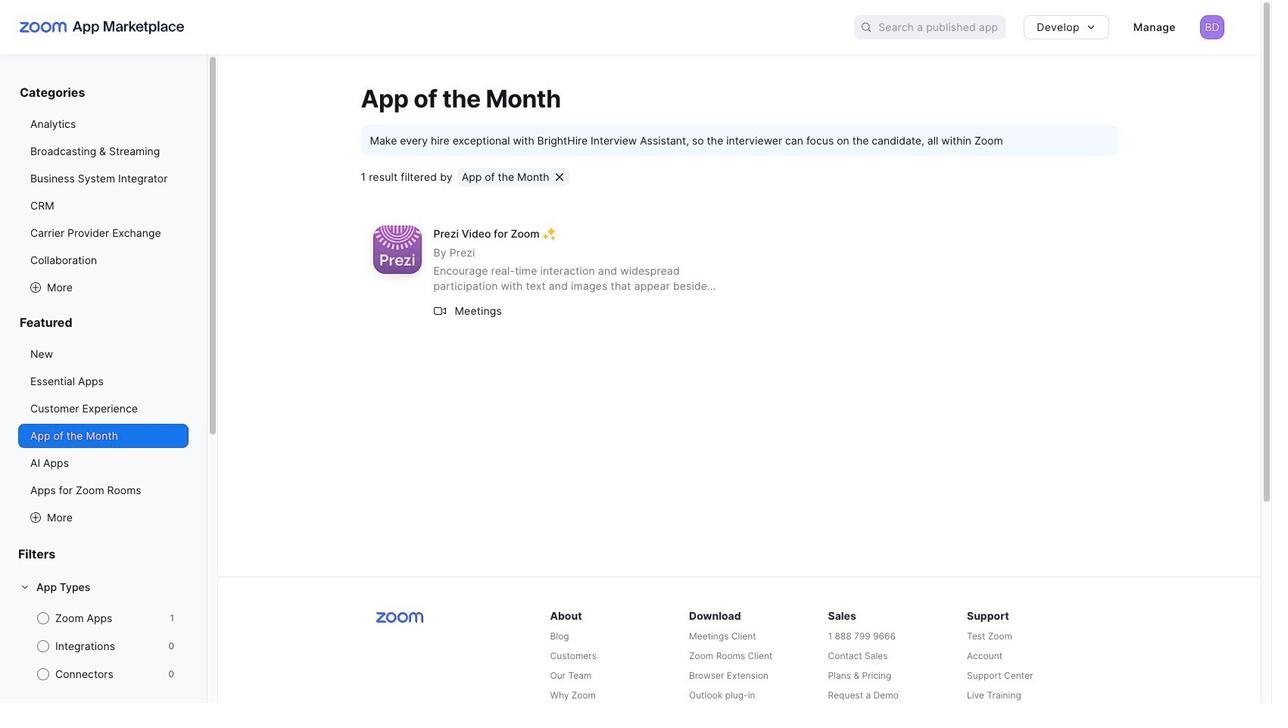 Task type: describe. For each thing, give the bounding box(es) containing it.
search a published app element
[[855, 15, 1006, 39]]

Search text field
[[879, 16, 1006, 38]]



Task type: locate. For each thing, give the bounding box(es) containing it.
current user is barb dwyer element
[[1201, 15, 1225, 39]]

banner
[[0, 0, 1261, 55]]



